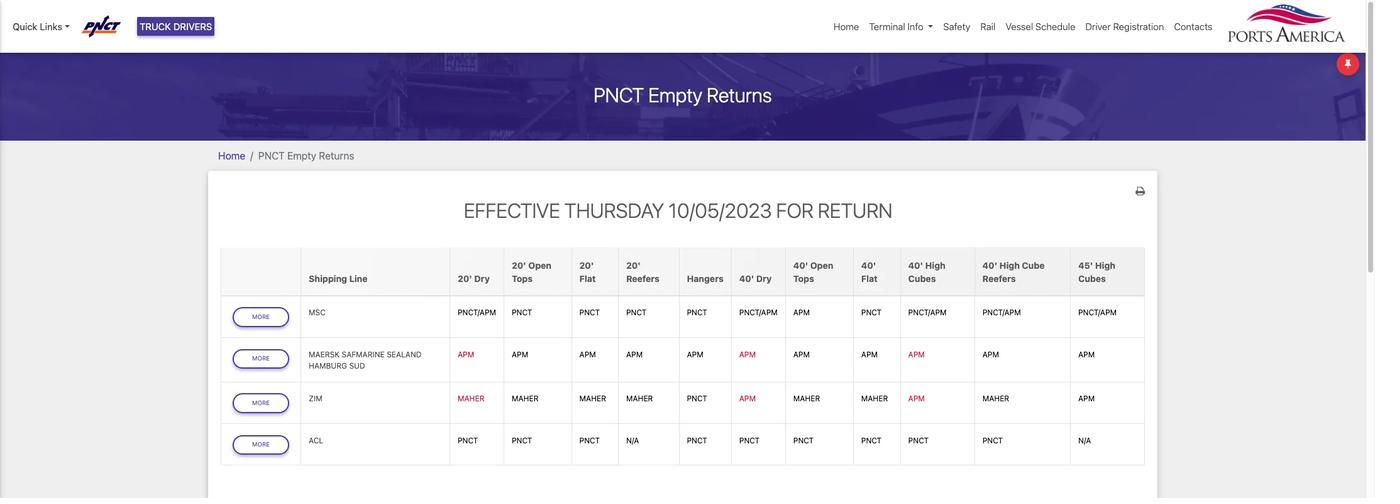 Task type: describe. For each thing, give the bounding box(es) containing it.
45'
[[1078, 260, 1093, 271]]

flat for 20' flat
[[579, 273, 596, 284]]

20' for 20' reefers
[[626, 260, 641, 271]]

contacts link
[[1169, 14, 1218, 39]]

safety
[[943, 21, 970, 32]]

high for 40' high cube reefers
[[1000, 260, 1020, 271]]

0 vertical spatial home
[[834, 21, 859, 32]]

more for msc
[[252, 314, 270, 321]]

flat for 40' flat
[[861, 273, 878, 284]]

1 vertical spatial pnct empty returns
[[258, 150, 354, 161]]

7 maher from the left
[[983, 394, 1009, 404]]

rail link
[[975, 14, 1001, 39]]

high for 40' high cubes
[[925, 260, 946, 271]]

truck drivers link
[[137, 17, 215, 36]]

drivers
[[173, 21, 212, 32]]

0 vertical spatial home link
[[829, 14, 864, 39]]

hamburg
[[309, 361, 347, 371]]

20' dry
[[458, 273, 490, 284]]

tops for 40'
[[793, 273, 814, 284]]

maersk
[[309, 350, 340, 359]]

4 pnct/apm from the left
[[983, 308, 1021, 318]]

msc
[[309, 308, 326, 318]]

thursday
[[565, 198, 664, 222]]

for
[[776, 198, 814, 222]]

zim
[[309, 394, 322, 404]]

20' for 20' flat
[[579, 260, 594, 271]]

safety link
[[938, 14, 975, 39]]

20' for 20' open tops
[[512, 260, 526, 271]]

2 maher from the left
[[512, 394, 539, 404]]

40' dry
[[739, 273, 772, 284]]

high for 45' high cubes
[[1095, 260, 1115, 271]]

sud
[[349, 361, 365, 371]]

vessel schedule
[[1006, 21, 1075, 32]]

truck drivers
[[140, 21, 212, 32]]

more button for maersk safmarine sealand hamburg sud
[[233, 349, 289, 369]]

20' open tops
[[512, 260, 551, 284]]

0 horizontal spatial home link
[[218, 150, 245, 161]]

more button for msc
[[233, 308, 289, 328]]

quick links link
[[13, 19, 70, 34]]

open for 20' open tops
[[528, 260, 551, 271]]

cubes for 40'
[[908, 273, 936, 284]]

quick links
[[13, 21, 62, 32]]

acl
[[309, 436, 323, 446]]

40' for 40' high cube reefers
[[983, 260, 997, 271]]

vessel
[[1006, 21, 1033, 32]]

dry for 20' dry
[[474, 273, 490, 284]]

safmarine
[[342, 350, 385, 359]]

3 pnct/apm from the left
[[908, 308, 947, 318]]

cube
[[1022, 260, 1045, 271]]

20' flat
[[579, 260, 596, 284]]

10/05/2023
[[668, 198, 772, 222]]

0 horizontal spatial returns
[[319, 150, 354, 161]]



Task type: locate. For each thing, give the bounding box(es) containing it.
1 more from the top
[[252, 314, 270, 321]]

3 more button from the top
[[233, 394, 289, 414]]

more button for acl
[[233, 435, 289, 455]]

tops inside 20' open tops
[[512, 273, 533, 284]]

open inside 20' open tops
[[528, 260, 551, 271]]

links
[[40, 21, 62, 32]]

1 vertical spatial empty
[[287, 150, 316, 161]]

driver registration
[[1085, 21, 1164, 32]]

20' for 20' dry
[[458, 273, 472, 284]]

effective thursday 10/05/2023 for return
[[464, 198, 892, 222]]

6 maher from the left
[[861, 394, 888, 404]]

1 horizontal spatial cubes
[[1078, 273, 1106, 284]]

high inside 40' high cubes
[[925, 260, 946, 271]]

contacts
[[1174, 21, 1213, 32]]

home
[[834, 21, 859, 32], [218, 150, 245, 161]]

schedule
[[1036, 21, 1075, 32]]

40' for 40' flat
[[861, 260, 876, 271]]

high inside 45' high cubes
[[1095, 260, 1115, 271]]

more button for zim
[[233, 394, 289, 414]]

2 cubes from the left
[[1078, 273, 1106, 284]]

cubes
[[908, 273, 936, 284], [1078, 273, 1106, 284]]

2 reefers from the left
[[983, 273, 1016, 284]]

open
[[528, 260, 551, 271], [810, 260, 833, 271]]

0 horizontal spatial reefers
[[626, 273, 660, 284]]

cubes inside 40' high cubes
[[908, 273, 936, 284]]

open left '40' flat'
[[810, 260, 833, 271]]

1 horizontal spatial home link
[[829, 14, 864, 39]]

3 maher from the left
[[579, 394, 606, 404]]

2 high from the left
[[1000, 260, 1020, 271]]

1 pnct/apm from the left
[[458, 308, 496, 318]]

more for acl
[[252, 442, 270, 449]]

0 horizontal spatial open
[[528, 260, 551, 271]]

quick
[[13, 21, 37, 32]]

flat right 40' open tops
[[861, 273, 878, 284]]

cubes inside 45' high cubes
[[1078, 273, 1106, 284]]

40' high cubes
[[908, 260, 946, 284]]

open inside 40' open tops
[[810, 260, 833, 271]]

2 dry from the left
[[756, 273, 772, 284]]

more for zim
[[252, 400, 270, 407]]

1 cubes from the left
[[908, 273, 936, 284]]

driver registration link
[[1080, 14, 1169, 39]]

20' inside 20' open tops
[[512, 260, 526, 271]]

40' for 40' open tops
[[793, 260, 808, 271]]

1 horizontal spatial home
[[834, 21, 859, 32]]

high inside 40' high cube reefers
[[1000, 260, 1020, 271]]

1 vertical spatial returns
[[319, 150, 354, 161]]

4 more from the top
[[252, 442, 270, 449]]

1 vertical spatial home link
[[218, 150, 245, 161]]

pnct
[[594, 83, 644, 107], [258, 150, 285, 161], [512, 308, 532, 318], [579, 308, 600, 318], [626, 308, 647, 318], [687, 308, 707, 318], [861, 308, 882, 318], [687, 394, 707, 404], [458, 436, 478, 446], [512, 436, 532, 446], [579, 436, 600, 446], [687, 436, 707, 446], [739, 436, 760, 446], [793, 436, 814, 446], [861, 436, 882, 446], [908, 436, 929, 446], [983, 436, 1003, 446]]

40' inside 40' high cube reefers
[[983, 260, 997, 271]]

2 more button from the top
[[233, 349, 289, 369]]

apm
[[793, 308, 810, 318], [458, 350, 474, 359], [512, 350, 528, 359], [579, 350, 596, 359], [626, 350, 643, 359], [687, 350, 703, 359], [739, 350, 756, 359], [793, 350, 810, 359], [861, 350, 878, 359], [908, 350, 925, 359], [983, 350, 999, 359], [1078, 350, 1095, 359], [739, 394, 756, 404], [908, 394, 925, 404], [1078, 394, 1095, 404]]

vessel schedule link
[[1001, 14, 1080, 39]]

40' right '40' flat'
[[908, 260, 923, 271]]

0 vertical spatial returns
[[707, 83, 772, 107]]

flat left 20' reefers
[[579, 273, 596, 284]]

hangers
[[687, 273, 724, 284]]

reefers
[[626, 273, 660, 284], [983, 273, 1016, 284]]

2 horizontal spatial high
[[1095, 260, 1115, 271]]

pnct empty returns
[[594, 83, 772, 107], [258, 150, 354, 161]]

0 horizontal spatial flat
[[579, 273, 596, 284]]

rail
[[980, 21, 995, 32]]

1 high from the left
[[925, 260, 946, 271]]

returns
[[707, 83, 772, 107], [319, 150, 354, 161]]

1 maher from the left
[[458, 394, 484, 404]]

0 horizontal spatial cubes
[[908, 273, 936, 284]]

1 horizontal spatial open
[[810, 260, 833, 271]]

40' for 40' dry
[[739, 273, 754, 284]]

4 more button from the top
[[233, 435, 289, 455]]

3 more from the top
[[252, 400, 270, 407]]

20' reefers
[[626, 260, 660, 284]]

1 horizontal spatial returns
[[707, 83, 772, 107]]

tops inside 40' open tops
[[793, 273, 814, 284]]

more button
[[233, 308, 289, 328], [233, 349, 289, 369], [233, 394, 289, 414], [233, 435, 289, 455]]

more for maersk safmarine sealand hamburg sud
[[252, 355, 270, 362]]

4 maher from the left
[[626, 394, 653, 404]]

20' inside the 20' flat
[[579, 260, 594, 271]]

open left the 20' flat
[[528, 260, 551, 271]]

20'
[[512, 260, 526, 271], [579, 260, 594, 271], [626, 260, 641, 271], [458, 273, 472, 284]]

cubes down 45'
[[1078, 273, 1106, 284]]

1 open from the left
[[528, 260, 551, 271]]

cubes for 45'
[[1078, 273, 1106, 284]]

2 more from the top
[[252, 355, 270, 362]]

0 horizontal spatial tops
[[512, 273, 533, 284]]

1 horizontal spatial tops
[[793, 273, 814, 284]]

high
[[925, 260, 946, 271], [1000, 260, 1020, 271], [1095, 260, 1115, 271]]

1 horizontal spatial n/a
[[1078, 436, 1091, 446]]

5 maher from the left
[[793, 394, 820, 404]]

1 reefers from the left
[[626, 273, 660, 284]]

40' flat
[[861, 260, 878, 284]]

line
[[349, 273, 367, 284]]

open for 40' open tops
[[810, 260, 833, 271]]

0 horizontal spatial home
[[218, 150, 245, 161]]

5 pnct/apm from the left
[[1078, 308, 1117, 318]]

0 horizontal spatial dry
[[474, 273, 490, 284]]

1 tops from the left
[[512, 273, 533, 284]]

empty
[[648, 83, 702, 107], [287, 150, 316, 161]]

1 dry from the left
[[474, 273, 490, 284]]

40' inside 40' open tops
[[793, 260, 808, 271]]

print image
[[1136, 186, 1145, 196]]

home link
[[829, 14, 864, 39], [218, 150, 245, 161]]

0 horizontal spatial pnct empty returns
[[258, 150, 354, 161]]

pnct/apm down 20' dry
[[458, 308, 496, 318]]

40' right hangers
[[739, 273, 754, 284]]

1 vertical spatial home
[[218, 150, 245, 161]]

pnct/apm down 40' high cube reefers
[[983, 308, 1021, 318]]

1 horizontal spatial empty
[[648, 83, 702, 107]]

2 open from the left
[[810, 260, 833, 271]]

40' inside 40' high cubes
[[908, 260, 923, 271]]

1 horizontal spatial pnct empty returns
[[594, 83, 772, 107]]

0 horizontal spatial n/a
[[626, 436, 639, 446]]

shipping
[[309, 273, 347, 284]]

40' inside '40' flat'
[[861, 260, 876, 271]]

2 n/a from the left
[[1078, 436, 1091, 446]]

0 horizontal spatial empty
[[287, 150, 316, 161]]

0 vertical spatial pnct empty returns
[[594, 83, 772, 107]]

2 tops from the left
[[793, 273, 814, 284]]

maersk safmarine sealand hamburg sud
[[309, 350, 422, 371]]

1 n/a from the left
[[626, 436, 639, 446]]

1 horizontal spatial dry
[[756, 273, 772, 284]]

shipping line
[[309, 273, 367, 284]]

reefers inside 40' high cube reefers
[[983, 273, 1016, 284]]

more
[[252, 314, 270, 321], [252, 355, 270, 362], [252, 400, 270, 407], [252, 442, 270, 449]]

tops
[[512, 273, 533, 284], [793, 273, 814, 284]]

0 vertical spatial empty
[[648, 83, 702, 107]]

tops for 20'
[[512, 273, 533, 284]]

driver
[[1085, 21, 1111, 32]]

3 high from the left
[[1095, 260, 1115, 271]]

pnct/apm down 45' high cubes
[[1078, 308, 1117, 318]]

maher
[[458, 394, 484, 404], [512, 394, 539, 404], [579, 394, 606, 404], [626, 394, 653, 404], [793, 394, 820, 404], [861, 394, 888, 404], [983, 394, 1009, 404]]

40' high cube reefers
[[983, 260, 1045, 284]]

1 flat from the left
[[579, 273, 596, 284]]

40' down "for"
[[793, 260, 808, 271]]

pnct/apm down 40' high cubes
[[908, 308, 947, 318]]

1 horizontal spatial high
[[1000, 260, 1020, 271]]

0 horizontal spatial high
[[925, 260, 946, 271]]

40' for 40' high cubes
[[908, 260, 923, 271]]

dry left 20' open tops
[[474, 273, 490, 284]]

1 more button from the top
[[233, 308, 289, 328]]

cubes right '40' flat'
[[908, 273, 936, 284]]

tops right 20' dry
[[512, 273, 533, 284]]

pnct/apm
[[458, 308, 496, 318], [739, 308, 778, 318], [908, 308, 947, 318], [983, 308, 1021, 318], [1078, 308, 1117, 318]]

n/a
[[626, 436, 639, 446], [1078, 436, 1091, 446]]

1 horizontal spatial flat
[[861, 273, 878, 284]]

effective
[[464, 198, 560, 222]]

truck
[[140, 21, 171, 32]]

40' open tops
[[793, 260, 833, 284]]

40' right 40' open tops
[[861, 260, 876, 271]]

1 horizontal spatial reefers
[[983, 273, 1016, 284]]

dry left 40' open tops
[[756, 273, 772, 284]]

return
[[818, 198, 892, 222]]

45' high cubes
[[1078, 260, 1115, 284]]

flat
[[579, 273, 596, 284], [861, 273, 878, 284]]

40' left cube
[[983, 260, 997, 271]]

pnct/apm down 40' dry
[[739, 308, 778, 318]]

tops right 40' dry
[[793, 273, 814, 284]]

dry for 40' dry
[[756, 273, 772, 284]]

registration
[[1113, 21, 1164, 32]]

20' inside 20' reefers
[[626, 260, 641, 271]]

dry
[[474, 273, 490, 284], [756, 273, 772, 284]]

2 pnct/apm from the left
[[739, 308, 778, 318]]

sealand
[[387, 350, 422, 359]]

40'
[[793, 260, 808, 271], [861, 260, 876, 271], [908, 260, 923, 271], [983, 260, 997, 271], [739, 273, 754, 284]]

2 flat from the left
[[861, 273, 878, 284]]



Task type: vqa. For each thing, say whether or not it's contained in the screenshot.
More
yes



